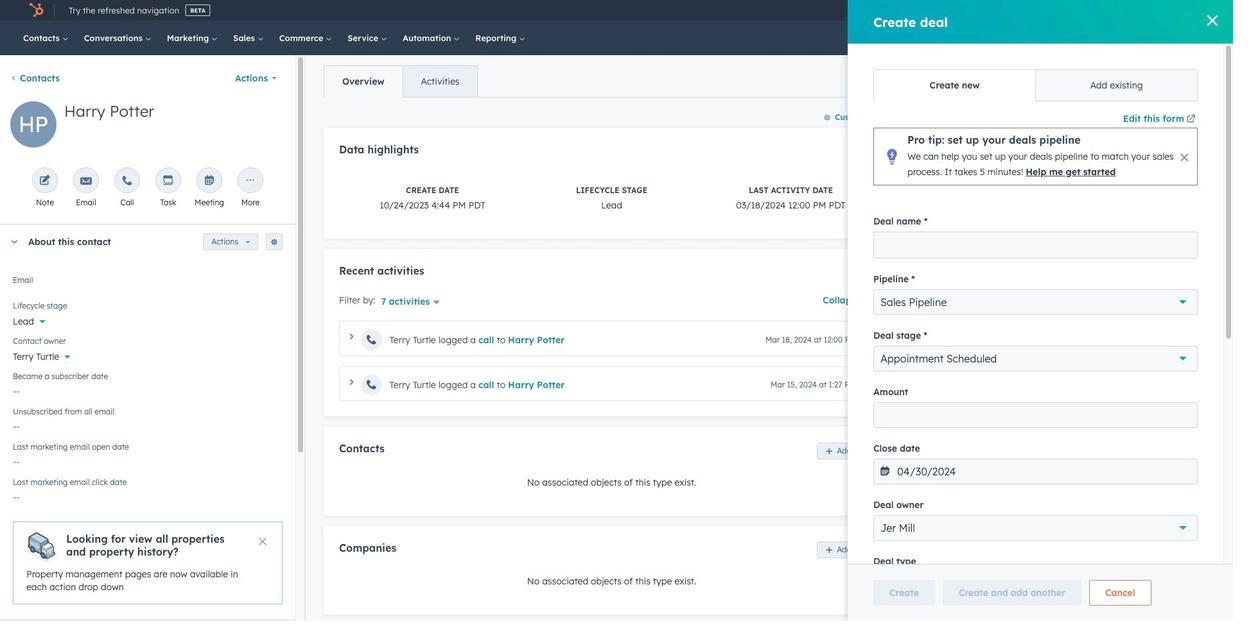 Task type: vqa. For each thing, say whether or not it's contained in the screenshot.
banner
no



Task type: locate. For each thing, give the bounding box(es) containing it.
0 vertical spatial -- text field
[[13, 415, 283, 435]]

caret image
[[938, 140, 946, 143], [10, 241, 18, 244], [350, 380, 353, 385], [938, 542, 946, 545]]

schedule a meeting image
[[204, 175, 215, 188]]

menu
[[932, 0, 1218, 21]]

make a phone call image
[[121, 175, 133, 188]]

1 vertical spatial caret image
[[938, 358, 946, 361]]

1 vertical spatial -- text field
[[13, 486, 283, 506]]

more activities, menu pop up image
[[245, 175, 256, 188]]

2 vertical spatial caret image
[[938, 473, 946, 476]]

0 vertical spatial caret image
[[350, 334, 353, 340]]

navigation
[[324, 66, 478, 98]]

0 vertical spatial -- text field
[[13, 380, 283, 400]]

-- text field
[[13, 380, 283, 400], [13, 486, 283, 506]]

create a task image
[[163, 175, 174, 188]]

marketplaces image
[[1026, 6, 1038, 17]]

1 -- text field from the top
[[13, 415, 283, 435]]

Search HubSpot search field
[[1043, 27, 1188, 49]]

1 vertical spatial -- text field
[[13, 450, 283, 471]]

1 -- text field from the top
[[13, 380, 283, 400]]

-- text field
[[13, 415, 283, 435], [13, 450, 283, 471]]

create a note image
[[39, 175, 51, 188]]

caret image
[[350, 334, 353, 340], [938, 358, 946, 361], [938, 473, 946, 476]]

alert
[[13, 522, 283, 605]]



Task type: describe. For each thing, give the bounding box(es) containing it.
jer mill image
[[1124, 4, 1135, 16]]

2 -- text field from the top
[[13, 486, 283, 506]]

manage card settings image
[[270, 239, 278, 247]]

2 -- text field from the top
[[13, 450, 283, 471]]

close image
[[259, 538, 267, 546]]

create an email image
[[80, 175, 92, 188]]



